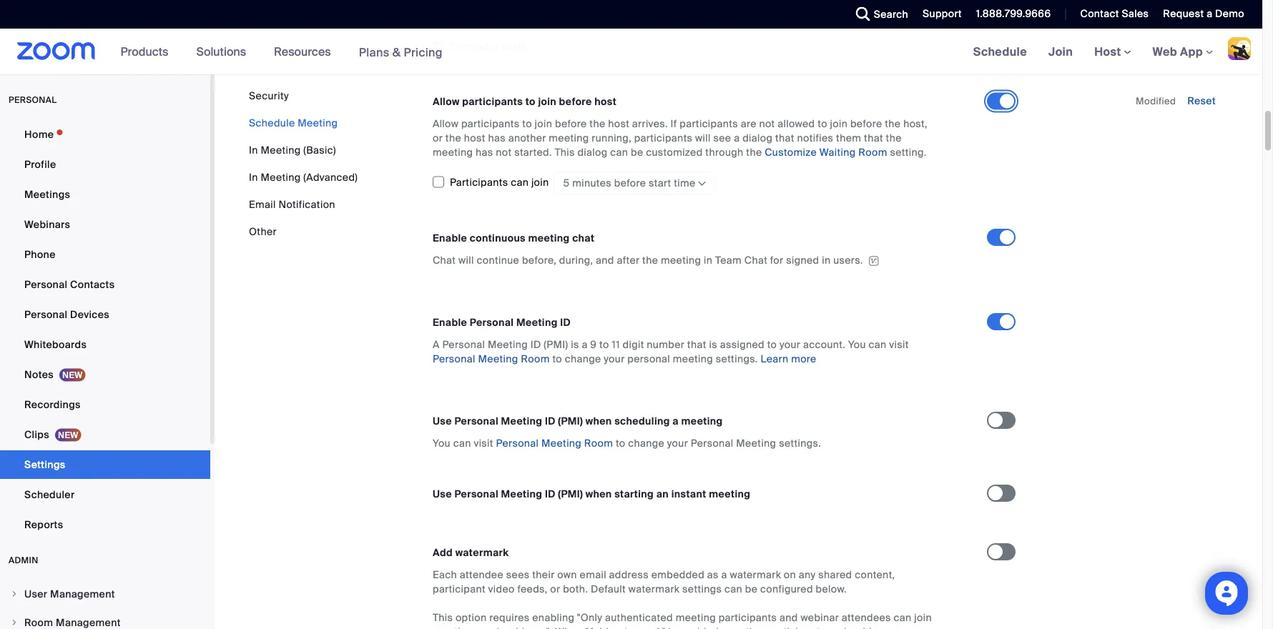Task type: describe. For each thing, give the bounding box(es) containing it.
right image inside user management menu item
[[10, 590, 19, 599]]

before,
[[522, 253, 557, 267]]

as
[[707, 568, 719, 581]]

personal meeting room link for to change your personal meeting settings.
[[433, 352, 550, 365]]

notes link
[[0, 361, 210, 389]]

a left demo
[[1207, 7, 1213, 20]]

meeting right scheduling
[[681, 414, 723, 428]]

show options image
[[696, 178, 708, 189]]

any
[[799, 568, 816, 581]]

2 horizontal spatial your
[[780, 338, 801, 351]]

embedded
[[652, 568, 705, 581]]

allow participants to join before the host arrives. if participants are not allowed to join before the host, or the host has another meeting running, participants will see a dialog that notifies them that the meeting has not started. this dialog can be customized through the
[[433, 117, 928, 159]]

minutes
[[572, 176, 612, 189]]

the up participants
[[446, 132, 461, 145]]

webinars link
[[0, 210, 210, 239]]

2 horizontal spatial is
[[709, 338, 717, 351]]

visit inside a personal meeting id (pmi) is a 9 to 11 digit number that is assigned to your account. you can visit personal meeting room to change your personal meeting settings. learn more
[[889, 338, 909, 351]]

id for starting
[[545, 487, 556, 501]]

0 vertical spatial has
[[488, 132, 506, 145]]

use personal meeting id (pmi) when starting an instant meeting
[[433, 487, 751, 501]]

use for use personal meeting id (pmi) when scheduling a meeting
[[433, 414, 452, 428]]

content,
[[855, 568, 895, 581]]

meeting inside application
[[661, 253, 701, 267]]

notification
[[279, 198, 335, 211]]

in meeting (basic) link
[[249, 143, 336, 157]]

"add
[[586, 625, 609, 630]]

1 vertical spatial your
[[604, 352, 625, 365]]

if
[[671, 117, 677, 131]]

schedule meeting link
[[249, 116, 338, 129]]

allow participants to join before host
[[433, 95, 617, 108]]

sales
[[1122, 7, 1149, 20]]

2 right image from the top
[[10, 619, 19, 627]]

1 vertical spatial watermark
[[730, 568, 781, 581]]

0 horizontal spatial is
[[571, 338, 579, 351]]

2 horizontal spatial that
[[864, 132, 883, 145]]

web
[[1153, 44, 1178, 59]]

be inside allow participants to join before the host arrives. if participants are not allowed to join before the host, or the host has another meeting running, participants will see a dialog that notifies them that the meeting has not started. this dialog can be customized through the
[[631, 146, 643, 159]]

meeting up started.
[[549, 132, 589, 145]]

1 vertical spatial has
[[476, 146, 493, 159]]

enable for enable continuous meeting chat
[[433, 231, 467, 245]]

meetings link
[[0, 180, 210, 209]]

continue
[[477, 253, 519, 267]]

room inside a personal meeting id (pmi) is a 9 to 11 digit number that is assigned to your account. you can visit personal meeting room to change your personal meeting settings. learn more
[[521, 352, 550, 365]]

9
[[590, 338, 597, 351]]

0 horizontal spatial watermark
[[455, 546, 509, 559]]

5
[[563, 176, 570, 189]]

during,
[[559, 253, 593, 267]]

add watermark
[[433, 546, 509, 559]]

for
[[770, 253, 784, 267]]

2 in from the left
[[822, 253, 831, 267]]

reset button
[[1188, 94, 1216, 108]]

(basic)
[[304, 143, 336, 157]]

the up setting.
[[886, 132, 902, 145]]

users.
[[834, 253, 863, 267]]

sees
[[506, 568, 530, 581]]

watermark"
[[611, 625, 666, 630]]

schedule for schedule
[[973, 44, 1027, 59]]

assigned
[[720, 338, 765, 351]]

them
[[836, 132, 862, 145]]

settings. inside a personal meeting id (pmi) is a 9 to 11 digit number that is assigned to your account. you can visit personal meeting room to change your personal meeting settings. learn more
[[716, 352, 758, 365]]

or for the
[[433, 132, 443, 145]]

in meeting (advanced)
[[249, 171, 358, 184]]

more
[[791, 352, 817, 365]]

start
[[649, 176, 671, 189]]

search button
[[845, 0, 912, 29]]

each attendee sees their own email address embedded as a watermark on any shared content, participant video feeds, or both. default watermark settings can be configured below.
[[433, 568, 895, 596]]

2 vertical spatial room
[[584, 437, 613, 450]]

web app
[[1153, 44, 1203, 59]]

plans
[[359, 45, 390, 60]]

products
[[121, 44, 168, 59]]

allowed
[[778, 117, 815, 131]]

0 vertical spatial host
[[595, 95, 617, 108]]

and down requires
[[481, 625, 500, 630]]

1.888.799.9666 button up schedule link
[[976, 7, 1051, 20]]

webinars".
[[502, 625, 552, 630]]

pricing
[[404, 45, 443, 60]]

meeting right enabled,
[[725, 625, 765, 630]]

(pmi) for starting
[[558, 487, 583, 501]]

schedule link
[[963, 29, 1038, 74]]

computer
[[450, 40, 499, 53]]

can inside each attendee sees their own email address embedded as a watermark on any shared content, participant video feeds, or both. default watermark settings can be configured below.
[[725, 583, 743, 596]]

you inside a personal meeting id (pmi) is a 9 to 11 digit number that is assigned to your account. you can visit personal meeting room to change your personal meeting settings. learn more
[[848, 338, 866, 351]]

personal devices
[[24, 308, 109, 321]]

1 vertical spatial you
[[433, 437, 451, 450]]

email notification link
[[249, 198, 335, 211]]

use personal meeting id (pmi) when scheduling a meeting
[[433, 414, 723, 428]]

home link
[[0, 120, 210, 149]]

1 vertical spatial host
[[608, 117, 630, 131]]

attendees
[[842, 611, 891, 624]]

security link
[[249, 89, 289, 102]]

this inside this option requires enabling "only authenticated meeting participants and webinar attendees can join meetings and webinars". when "add watermark" is enabled, meeting participants and webina
[[433, 611, 453, 624]]

use for use personal meeting id (pmi) when starting an instant meeting
[[433, 487, 452, 501]]

devices
[[70, 308, 109, 321]]

11
[[612, 338, 620, 351]]

profile
[[24, 158, 56, 171]]

meetings navigation
[[963, 29, 1263, 75]]

when for scheduling
[[586, 414, 612, 428]]

are
[[741, 117, 757, 131]]

notes
[[24, 368, 54, 381]]

web app button
[[1153, 44, 1213, 59]]

below.
[[816, 583, 847, 596]]

2 vertical spatial host
[[464, 132, 486, 145]]

0 vertical spatial room
[[859, 146, 888, 159]]

user management menu item
[[0, 581, 210, 608]]

recordings link
[[0, 391, 210, 419]]

in meeting (advanced) link
[[249, 171, 358, 184]]

add
[[433, 546, 453, 559]]

5 minutes before start time button
[[563, 172, 696, 194]]

home
[[24, 128, 54, 141]]

reset
[[1188, 94, 1216, 108]]

allow for allow participants to join before host
[[433, 95, 460, 108]]

after
[[617, 253, 640, 267]]

product information navigation
[[110, 29, 453, 75]]

recordings
[[24, 398, 81, 411]]

admin menu menu
[[0, 581, 210, 630]]

id for scheduling
[[545, 414, 556, 428]]

join
[[1049, 44, 1073, 59]]

account.
[[803, 338, 846, 351]]

profile picture image
[[1228, 37, 1251, 60]]

own
[[557, 568, 577, 581]]

computer audio
[[450, 40, 530, 53]]

1 horizontal spatial your
[[667, 437, 688, 450]]

a
[[433, 338, 440, 351]]

a inside allow participants to join before the host arrives. if participants are not allowed to join before the host, or the host has another meeting running, participants will see a dialog that notifies them that the meeting has not started. this dialog can be customized through the
[[734, 132, 740, 145]]

1 horizontal spatial that
[[775, 132, 795, 145]]

1 horizontal spatial watermark
[[629, 583, 680, 596]]

demo
[[1216, 7, 1245, 20]]

in for in meeting (basic)
[[249, 143, 258, 157]]

banner containing products
[[0, 29, 1263, 75]]

when for starting
[[586, 487, 612, 501]]

will inside allow participants to join before the host arrives. if participants are not allowed to join before the host, or the host has another meeting running, participants will see a dialog that notifies them that the meeting has not started. this dialog can be customized through the
[[695, 132, 711, 145]]

the up running,
[[590, 117, 606, 131]]

phone link
[[0, 240, 210, 269]]

before up "them"
[[851, 117, 882, 131]]

personal devices link
[[0, 300, 210, 329]]

schedule meeting
[[249, 116, 338, 129]]

the inside application
[[642, 253, 658, 267]]

clips link
[[0, 421, 210, 449]]

allow for allow participants to join before the host arrives. if participants are not allowed to join before the host, or the host has another meeting running, participants will see a dialog that notifies them that the meeting has not started. this dialog can be customized through the
[[433, 117, 459, 131]]

this option requires enabling "only authenticated meeting participants and webinar attendees can join meetings and webinars". when "add watermark" is enabled, meeting participants and webina
[[433, 611, 932, 630]]

menu bar containing security
[[249, 89, 358, 239]]

number
[[647, 338, 685, 351]]

email
[[249, 198, 276, 211]]

1 horizontal spatial not
[[759, 117, 775, 131]]

meeting up enabled,
[[676, 611, 716, 624]]



Task type: locate. For each thing, give the bounding box(es) containing it.
or inside each attendee sees their own email address embedded as a watermark on any shared content, participant video feeds, or both. default watermark settings can be configured below.
[[550, 583, 560, 596]]

1 vertical spatial change
[[628, 437, 665, 450]]

clips
[[24, 428, 49, 441]]

0 horizontal spatial visit
[[474, 437, 493, 450]]

participants
[[450, 176, 508, 189]]

both.
[[563, 583, 588, 596]]

request a demo link
[[1153, 0, 1263, 29], [1163, 7, 1245, 20]]

or
[[433, 132, 443, 145], [550, 583, 560, 596]]

starting
[[615, 487, 654, 501]]

1 vertical spatial will
[[459, 253, 474, 267]]

webinar
[[801, 611, 839, 624]]

be down running,
[[631, 146, 643, 159]]

1 horizontal spatial settings.
[[779, 437, 821, 450]]

join inside this option requires enabling "only authenticated meeting participants and webinar attendees can join meetings and webinars". when "add watermark" is enabled, meeting participants and webina
[[915, 611, 932, 624]]

that right "them"
[[864, 132, 883, 145]]

0 horizontal spatial schedule
[[249, 116, 295, 129]]

another
[[508, 132, 546, 145]]

plans & pricing
[[359, 45, 443, 60]]

0 horizontal spatial that
[[687, 338, 707, 351]]

0 vertical spatial visit
[[889, 338, 909, 351]]

1 horizontal spatial or
[[550, 583, 560, 596]]

support
[[923, 7, 962, 20]]

personal menu menu
[[0, 120, 210, 541]]

0 vertical spatial watermark
[[455, 546, 509, 559]]

2 vertical spatial your
[[667, 437, 688, 450]]

2 horizontal spatial watermark
[[730, 568, 781, 581]]

change down scheduling
[[628, 437, 665, 450]]

that up customize
[[775, 132, 795, 145]]

0 vertical spatial personal meeting room link
[[433, 352, 550, 365]]

allow down pricing
[[433, 95, 460, 108]]

enable left continuous
[[433, 231, 467, 245]]

settings
[[683, 583, 722, 596]]

enabled,
[[679, 625, 722, 630]]

personal contacts link
[[0, 270, 210, 299]]

2 use from the top
[[433, 487, 452, 501]]

before
[[559, 95, 592, 108], [555, 117, 587, 131], [851, 117, 882, 131], [614, 176, 646, 189]]

1.888.799.9666
[[976, 7, 1051, 20]]

notifies
[[797, 132, 834, 145]]

watermark down 'embedded'
[[629, 583, 680, 596]]

1 horizontal spatial dialog
[[743, 132, 773, 145]]

2 vertical spatial watermark
[[629, 583, 680, 596]]

0 horizontal spatial settings.
[[716, 352, 758, 365]]

support link
[[912, 0, 966, 29], [923, 7, 962, 20]]

1 horizontal spatial in
[[822, 253, 831, 267]]

your up learn more link
[[780, 338, 801, 351]]

change down 9
[[565, 352, 601, 365]]

meeting up before,
[[528, 231, 570, 245]]

attendee
[[460, 568, 504, 581]]

1 horizontal spatial you
[[848, 338, 866, 351]]

will left see
[[695, 132, 711, 145]]

0 horizontal spatial in
[[704, 253, 713, 267]]

meeting left team in the right top of the page
[[661, 253, 701, 267]]

your down scheduling
[[667, 437, 688, 450]]

1 vertical spatial or
[[550, 583, 560, 596]]

1 in from the left
[[704, 253, 713, 267]]

a inside each attendee sees their own email address embedded as a watermark on any shared content, participant video feeds, or both. default watermark settings can be configured below.
[[722, 568, 727, 581]]

be left configured
[[745, 583, 758, 596]]

1 horizontal spatial change
[[628, 437, 665, 450]]

before inside dropdown button
[[614, 176, 646, 189]]

banner
[[0, 29, 1263, 75]]

0 vertical spatial (pmi)
[[544, 338, 568, 351]]

request a demo
[[1163, 7, 1245, 20]]

that
[[775, 132, 795, 145], [864, 132, 883, 145], [687, 338, 707, 351]]

chat left continue
[[433, 253, 456, 267]]

whiteboards link
[[0, 331, 210, 359]]

0 vertical spatial in
[[249, 143, 258, 157]]

(pmi)
[[544, 338, 568, 351], [558, 414, 583, 428], [558, 487, 583, 501]]

the down 'are'
[[746, 146, 762, 159]]

can inside allow participants to join before the host arrives. if participants are not allowed to join before the host, or the host has another meeting running, participants will see a dialog that notifies them that the meeting has not started. this dialog can be customized through the
[[610, 146, 628, 159]]

1 vertical spatial room
[[521, 352, 550, 365]]

user management
[[24, 588, 115, 601]]

0 vertical spatial change
[[565, 352, 601, 365]]

1 horizontal spatial schedule
[[973, 44, 1027, 59]]

a left 9
[[582, 338, 588, 351]]

0 horizontal spatial dialog
[[578, 146, 608, 159]]

1 right image from the top
[[10, 590, 19, 599]]

0 vertical spatial settings.
[[716, 352, 758, 365]]

in up email
[[249, 171, 258, 184]]

1 horizontal spatial is
[[669, 625, 677, 630]]

1 horizontal spatial will
[[695, 132, 711, 145]]

has
[[488, 132, 506, 145], [476, 146, 493, 159]]

and down webinar
[[829, 625, 847, 630]]

chat left for
[[745, 253, 768, 267]]

can inside a personal meeting id (pmi) is a 9 to 11 digit number that is assigned to your account. you can visit personal meeting room to change your personal meeting settings. learn more
[[869, 338, 887, 351]]

scheduler
[[24, 488, 75, 501]]

enable continuous meeting chat
[[433, 231, 595, 245]]

0 horizontal spatial you
[[433, 437, 451, 450]]

0 vertical spatial allow
[[433, 95, 460, 108]]

email
[[580, 568, 607, 581]]

schedule
[[973, 44, 1027, 59], [249, 116, 295, 129]]

participant
[[433, 583, 486, 596]]

plans & pricing link
[[359, 45, 443, 60], [359, 45, 443, 60]]

team
[[715, 253, 742, 267]]

1 vertical spatial this
[[433, 611, 453, 624]]

1 vertical spatial settings.
[[779, 437, 821, 450]]

be inside each attendee sees their own email address embedded as a watermark on any shared content, participant video feeds, or both. default watermark settings can be configured below.
[[745, 583, 758, 596]]

personal meeting room link down use personal meeting id (pmi) when scheduling a meeting
[[496, 437, 613, 450]]

and left the after
[[596, 253, 614, 267]]

not down another
[[496, 146, 512, 159]]

waiting
[[820, 146, 856, 159]]

in left team in the right top of the page
[[704, 253, 713, 267]]

id for a
[[531, 338, 541, 351]]

0 vertical spatial schedule
[[973, 44, 1027, 59]]

personal meeting room link for to change your personal meeting settings.
[[496, 437, 613, 450]]

(pmi) left 9
[[544, 338, 568, 351]]

allow up participants
[[433, 117, 459, 131]]

on
[[784, 568, 796, 581]]

the right the after
[[642, 253, 658, 267]]

0 horizontal spatial be
[[631, 146, 643, 159]]

(advanced)
[[304, 171, 358, 184]]

1 use from the top
[[433, 414, 452, 428]]

1 horizontal spatial visit
[[889, 338, 909, 351]]

instant
[[672, 487, 707, 501]]

0 vertical spatial use
[[433, 414, 452, 428]]

0 horizontal spatial change
[[565, 352, 601, 365]]

0 horizontal spatial your
[[604, 352, 625, 365]]

chat
[[433, 253, 456, 267], [745, 253, 768, 267]]

0 vertical spatial be
[[631, 146, 643, 159]]

not right 'are'
[[759, 117, 775, 131]]

shared
[[819, 568, 852, 581]]

right image down admin
[[10, 619, 19, 627]]

(pmi) for a
[[544, 338, 568, 351]]

1 horizontal spatial this
[[555, 146, 575, 159]]

the
[[590, 117, 606, 131], [885, 117, 901, 131], [446, 132, 461, 145], [886, 132, 902, 145], [746, 146, 762, 159], [642, 253, 658, 267]]

2 when from the top
[[586, 487, 612, 501]]

this up meetings
[[433, 611, 453, 624]]

zoom logo image
[[17, 42, 96, 60]]

and
[[596, 253, 614, 267], [780, 611, 798, 624], [481, 625, 500, 630], [829, 625, 847, 630]]

contact
[[1081, 7, 1119, 20]]

running,
[[592, 132, 632, 145]]

a right see
[[734, 132, 740, 145]]

0 horizontal spatial or
[[433, 132, 443, 145]]

1 chat from the left
[[433, 253, 456, 267]]

feeds,
[[518, 583, 548, 596]]

a right as on the bottom
[[722, 568, 727, 581]]

watermark up 'attendee'
[[455, 546, 509, 559]]

and inside application
[[596, 253, 614, 267]]

allow inside allow participants to join before the host arrives. if participants are not allowed to join before the host, or the host has another meeting running, participants will see a dialog that notifies them that the meeting has not started. this dialog can be customized through the
[[433, 117, 459, 131]]

2 horizontal spatial room
[[859, 146, 888, 159]]

2 chat from the left
[[745, 253, 768, 267]]

1 vertical spatial right image
[[10, 619, 19, 627]]

room down use personal meeting id (pmi) when scheduling a meeting
[[584, 437, 613, 450]]

0 vertical spatial this
[[555, 146, 575, 159]]

1 vertical spatial visit
[[474, 437, 493, 450]]

started.
[[514, 146, 552, 159]]

customize
[[765, 146, 817, 159]]

participants can join
[[450, 176, 549, 189]]

each
[[433, 568, 457, 581]]

1 vertical spatial (pmi)
[[558, 414, 583, 428]]

can inside this option requires enabling "only authenticated meeting participants and webinar attendees can join meetings and webinars". when "add watermark" is enabled, meeting participants and webina
[[894, 611, 912, 624]]

will
[[695, 132, 711, 145], [459, 253, 474, 267]]

continuous
[[470, 231, 526, 245]]

right image
[[10, 590, 19, 599], [10, 619, 19, 627]]

1 enable from the top
[[433, 231, 467, 245]]

meeting down number
[[673, 352, 713, 365]]

host,
[[904, 117, 928, 131]]

(pmi) inside a personal meeting id (pmi) is a 9 to 11 digit number that is assigned to your account. you can visit personal meeting room to change your personal meeting settings. learn more
[[544, 338, 568, 351]]

0 horizontal spatial room
[[521, 352, 550, 365]]

right image left user at the bottom left of the page
[[10, 590, 19, 599]]

0 horizontal spatial this
[[433, 611, 453, 624]]

1 vertical spatial not
[[496, 146, 512, 159]]

when
[[555, 625, 583, 630]]

requires
[[489, 611, 530, 624]]

2 enable from the top
[[433, 316, 467, 329]]

meeting right instant
[[709, 487, 751, 501]]

and down configured
[[780, 611, 798, 624]]

0 horizontal spatial not
[[496, 146, 512, 159]]

this
[[555, 146, 575, 159], [433, 611, 453, 624]]

watermark up configured
[[730, 568, 781, 581]]

in down schedule meeting link
[[249, 143, 258, 157]]

a right scheduling
[[673, 414, 679, 428]]

1 when from the top
[[586, 414, 612, 428]]

or inside allow participants to join before the host arrives. if participants are not allowed to join before the host, or the host has another meeting running, participants will see a dialog that notifies them that the meeting has not started. this dialog can be customized through the
[[433, 132, 443, 145]]

other
[[249, 225, 277, 238]]

1 vertical spatial use
[[433, 487, 452, 501]]

meeting up participants
[[433, 146, 473, 159]]

in for in meeting (advanced)
[[249, 171, 258, 184]]

webinars
[[24, 218, 70, 231]]

will left continue
[[459, 253, 474, 267]]

0 horizontal spatial will
[[459, 253, 474, 267]]

join
[[538, 95, 557, 108], [535, 117, 552, 131], [830, 117, 848, 131], [531, 176, 549, 189], [915, 611, 932, 624]]

is left 'assigned'
[[709, 338, 717, 351]]

that inside a personal meeting id (pmi) is a 9 to 11 digit number that is assigned to your account. you can visit personal meeting room to change your personal meeting settings. learn more
[[687, 338, 707, 351]]

learn more link
[[761, 352, 817, 365]]

dialog down 'are'
[[743, 132, 773, 145]]

profile link
[[0, 150, 210, 179]]

chat will continue before, during, and after the meeting in team chat for signed in users. application
[[433, 253, 934, 267]]

enable for enable personal meeting id
[[433, 316, 467, 329]]

the left host,
[[885, 117, 901, 131]]

this up '5'
[[555, 146, 575, 159]]

reports
[[24, 518, 63, 532]]

this inside allow participants to join before the host arrives. if participants are not allowed to join before the host, or the host has another meeting running, participants will see a dialog that notifies them that the meeting has not started. this dialog can be customized through the
[[555, 146, 575, 159]]

0 vertical spatial you
[[848, 338, 866, 351]]

2 vertical spatial (pmi)
[[558, 487, 583, 501]]

(pmi) up you can visit personal meeting room to change your personal meeting settings.
[[558, 414, 583, 428]]

when left "starting"
[[586, 487, 612, 501]]

room down "them"
[[859, 146, 888, 159]]

1 in from the top
[[249, 143, 258, 157]]

is inside this option requires enabling "only authenticated meeting participants and webinar attendees can join meetings and webinars". when "add watermark" is enabled, meeting participants and webina
[[669, 625, 677, 630]]

1 horizontal spatial be
[[745, 583, 758, 596]]

when up you can visit personal meeting room to change your personal meeting settings.
[[586, 414, 612, 428]]

1 vertical spatial personal meeting room link
[[496, 437, 613, 450]]

(pmi) left "starting"
[[558, 487, 583, 501]]

enable up a at the bottom left of page
[[433, 316, 467, 329]]

time
[[674, 176, 696, 189]]

1 horizontal spatial room
[[584, 437, 613, 450]]

schedule down the security link
[[249, 116, 295, 129]]

is
[[571, 338, 579, 351], [709, 338, 717, 351], [669, 625, 677, 630]]

dialog down running,
[[578, 146, 608, 159]]

0 vertical spatial dialog
[[743, 132, 773, 145]]

change inside a personal meeting id (pmi) is a 9 to 11 digit number that is assigned to your account. you can visit personal meeting room to change your personal meeting settings. learn more
[[565, 352, 601, 365]]

customize waiting room setting.
[[765, 146, 927, 159]]

1 vertical spatial in
[[249, 171, 258, 184]]

1 vertical spatial when
[[586, 487, 612, 501]]

will inside application
[[459, 253, 474, 267]]

id inside a personal meeting id (pmi) is a 9 to 11 digit number that is assigned to your account. you can visit personal meeting room to change your personal meeting settings. learn more
[[531, 338, 541, 351]]

meetings
[[433, 625, 479, 630]]

has left another
[[488, 132, 506, 145]]

1.888.799.9666 button up join
[[966, 0, 1055, 29]]

solutions button
[[196, 29, 253, 74]]

your down the 11
[[604, 352, 625, 365]]

before down the "allow participants to join before host"
[[555, 117, 587, 131]]

schedule inside "meetings" navigation
[[973, 44, 1027, 59]]

menu bar
[[249, 89, 358, 239]]

1 vertical spatial enable
[[433, 316, 467, 329]]

in left users.
[[822, 253, 831, 267]]

support version for enable continuous meeting chat image
[[867, 256, 881, 266]]

personal
[[9, 94, 57, 106]]

contacts
[[70, 278, 115, 291]]

(pmi) for scheduling
[[558, 414, 583, 428]]

1 vertical spatial allow
[[433, 117, 459, 131]]

0 vertical spatial right image
[[10, 590, 19, 599]]

0 horizontal spatial chat
[[433, 253, 456, 267]]

1 vertical spatial be
[[745, 583, 758, 596]]

1 vertical spatial dialog
[[578, 146, 608, 159]]

email notification
[[249, 198, 335, 211]]

you
[[848, 338, 866, 351], [433, 437, 451, 450]]

settings.
[[716, 352, 758, 365], [779, 437, 821, 450]]

personal meeting room link down enable personal meeting id
[[433, 352, 550, 365]]

before up running,
[[559, 95, 592, 108]]

is left enabled,
[[669, 625, 677, 630]]

0 vertical spatial enable
[[433, 231, 467, 245]]

or for both.
[[550, 583, 560, 596]]

1 allow from the top
[[433, 95, 460, 108]]

0 vertical spatial your
[[780, 338, 801, 351]]

meetings
[[24, 188, 70, 201]]

arrives.
[[632, 117, 668, 131]]

chat
[[572, 231, 595, 245]]

schedule down "1.888.799.9666"
[[973, 44, 1027, 59]]

search
[[874, 8, 909, 21]]

that right number
[[687, 338, 707, 351]]

is left 9
[[571, 338, 579, 351]]

digit
[[623, 338, 644, 351]]

0 vertical spatial will
[[695, 132, 711, 145]]

when
[[586, 414, 612, 428], [586, 487, 612, 501]]

menu item
[[0, 610, 210, 630]]

"only
[[577, 611, 603, 624]]

host
[[1095, 44, 1124, 59]]

0 vertical spatial or
[[433, 132, 443, 145]]

room down enable personal meeting id
[[521, 352, 550, 365]]

2 in from the top
[[249, 171, 258, 184]]

a inside a personal meeting id (pmi) is a 9 to 11 digit number that is assigned to your account. you can visit personal meeting room to change your personal meeting settings. learn more
[[582, 338, 588, 351]]

meeting inside a personal meeting id (pmi) is a 9 to 11 digit number that is assigned to your account. you can visit personal meeting room to change your personal meeting settings. learn more
[[673, 352, 713, 365]]

through
[[706, 146, 744, 159]]

1 horizontal spatial chat
[[745, 253, 768, 267]]

0 vertical spatial when
[[586, 414, 612, 428]]

0 vertical spatial not
[[759, 117, 775, 131]]

1 vertical spatial schedule
[[249, 116, 295, 129]]

has up participants
[[476, 146, 493, 159]]

watermark
[[455, 546, 509, 559], [730, 568, 781, 581], [629, 583, 680, 596]]

2 allow from the top
[[433, 117, 459, 131]]

schedule for schedule meeting
[[249, 116, 295, 129]]

before left start
[[614, 176, 646, 189]]



Task type: vqa. For each thing, say whether or not it's contained in the screenshot.
Next icon
no



